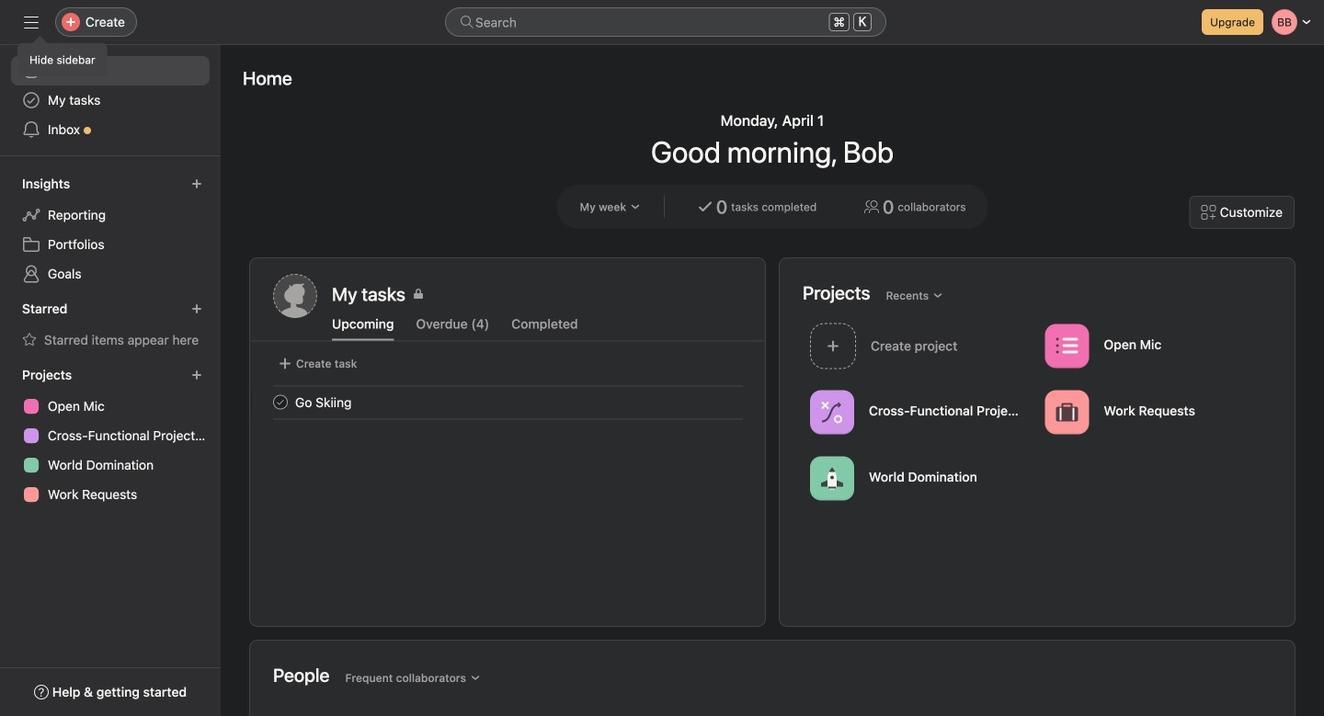 Task type: describe. For each thing, give the bounding box(es) containing it.
list image
[[1056, 335, 1078, 357]]

Search tasks, projects, and more text field
[[445, 7, 886, 37]]

global element
[[0, 45, 221, 155]]

line_and_symbols image
[[821, 401, 843, 423]]

starred element
[[0, 292, 221, 359]]

rocket image
[[821, 468, 843, 490]]

projects element
[[0, 359, 221, 513]]

hide sidebar image
[[24, 15, 39, 29]]

insights element
[[0, 167, 221, 292]]



Task type: locate. For each thing, give the bounding box(es) containing it.
list item
[[803, 318, 1038, 374], [251, 386, 765, 419]]

0 vertical spatial list item
[[803, 318, 1038, 374]]

add profile photo image
[[273, 274, 317, 318]]

new project or portfolio image
[[191, 370, 202, 381]]

tooltip
[[18, 39, 106, 75]]

add items to starred image
[[191, 303, 202, 314]]

1 vertical spatial list item
[[251, 386, 765, 419]]

mark complete image
[[269, 391, 291, 413]]

None field
[[445, 7, 886, 37]]

Mark complete checkbox
[[269, 391, 291, 413]]

1 horizontal spatial list item
[[803, 318, 1038, 374]]

0 horizontal spatial list item
[[251, 386, 765, 419]]

new insights image
[[191, 178, 202, 189]]

briefcase image
[[1056, 401, 1078, 423]]



Task type: vqa. For each thing, say whether or not it's contained in the screenshot.
Row inside the Topics for next meeting Dialog
no



